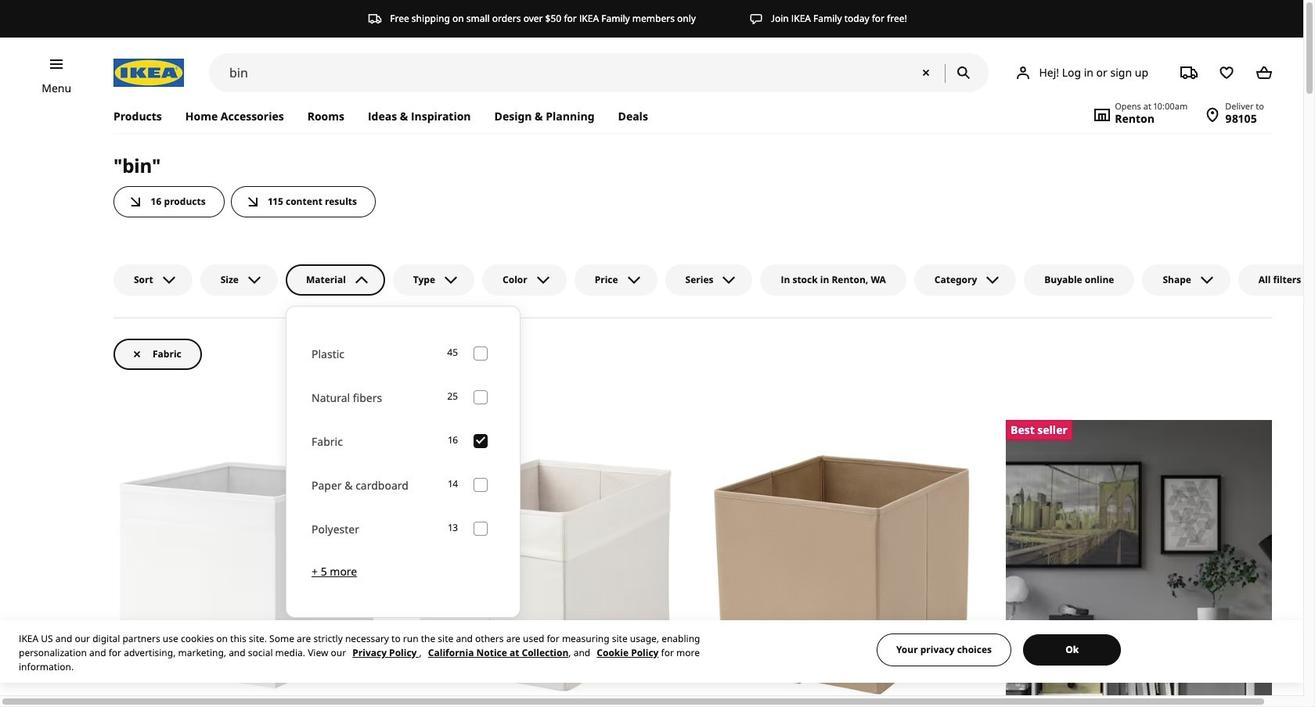 Task type: locate. For each thing, give the bounding box(es) containing it.
14 products element
[[449, 478, 458, 493]]

16 products element
[[449, 434, 458, 449]]

25 products element
[[447, 390, 458, 405]]

None search field
[[209, 53, 989, 92]]

ikea logotype, go to start page image
[[114, 59, 184, 87]]

13 products element
[[449, 522, 458, 536]]

Search by product text field
[[209, 53, 989, 92]]



Task type: vqa. For each thing, say whether or not it's contained in the screenshot.
13 Products element
yes



Task type: describe. For each thing, give the bounding box(es) containing it.
45 products element
[[447, 346, 458, 361]]



